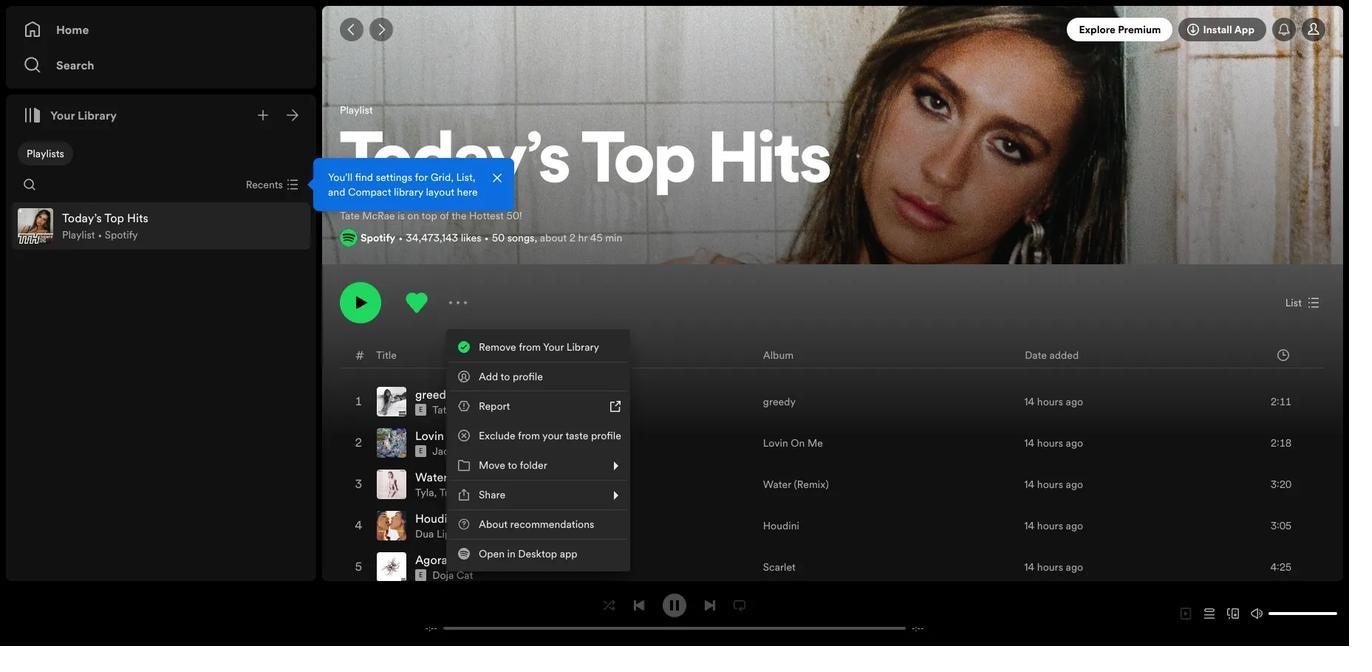 Task type: describe. For each thing, give the bounding box(es) containing it.
explore premium
[[1080, 22, 1162, 37]]

your
[[543, 429, 563, 444]]

spotify inside main 'element'
[[105, 228, 138, 242]]

hours for on
[[1038, 436, 1064, 451]]

connect to a device image
[[1228, 608, 1240, 620]]

of
[[440, 208, 449, 223]]

houdini cell
[[377, 506, 463, 546]]

disable repeat image
[[734, 600, 746, 612]]

3:20
[[1272, 478, 1292, 492]]

playlist for playlist
[[340, 103, 373, 117]]

album
[[763, 348, 794, 363]]

move to folder
[[479, 458, 548, 473]]

tyla link
[[415, 486, 434, 500]]

ago for hills
[[1066, 560, 1084, 575]]

agora hills cell
[[377, 548, 480, 588]]

lovin on me
[[764, 436, 823, 451]]

lovin on me link inside cell
[[415, 428, 484, 444]]

app
[[1235, 22, 1255, 37]]

exclude from your taste profile button
[[449, 421, 628, 451]]

lovin on me cell
[[377, 424, 497, 464]]

ago for on
[[1066, 436, 1084, 451]]

34,473,143 likes
[[406, 231, 482, 245]]

34,473,143
[[406, 231, 458, 245]]

library
[[394, 185, 424, 200]]

about recommendations
[[479, 517, 595, 532]]

desktop
[[518, 547, 558, 562]]

top
[[582, 129, 696, 200]]

3:05
[[1272, 519, 1292, 534]]

search
[[56, 57, 94, 73]]

remix
[[458, 469, 491, 486]]

hours for hills
[[1038, 560, 1064, 575]]

tate mcrae
[[433, 403, 488, 418]]

about recommendations button
[[449, 510, 628, 540]]

today's top hits grid
[[323, 342, 1343, 647]]

tate mcrae link
[[433, 403, 488, 418]]

ago for e
[[1066, 395, 1084, 410]]

next image
[[705, 600, 716, 612]]

add
[[479, 370, 498, 384]]

search in your library image
[[24, 179, 35, 191]]

list,
[[456, 170, 476, 185]]

layout
[[426, 185, 455, 200]]

search link
[[24, 50, 299, 80]]

List button
[[1280, 291, 1326, 315]]

water - remix cell
[[377, 465, 500, 505]]

scott
[[469, 486, 494, 500]]

14 hours ago for hills
[[1025, 560, 1084, 575]]

go back image
[[346, 24, 358, 35]]

to for move
[[508, 458, 518, 473]]

spotify image
[[340, 229, 358, 247]]

add to profile
[[479, 370, 543, 384]]

# column header
[[356, 342, 364, 368]]

14 hours ago for e
[[1025, 395, 1084, 410]]

doja cat
[[433, 569, 473, 583]]

agora hills link
[[415, 552, 474, 569]]

home
[[56, 21, 89, 38]]

duration element
[[1278, 349, 1290, 361]]

your inside menu
[[543, 340, 564, 355]]

list item inside main 'element'
[[12, 203, 310, 250]]

4 ago from the top
[[1066, 519, 1084, 534]]

you'll find settings for grid, list, and compact library layout here dialog
[[313, 158, 515, 211]]

greedy e
[[415, 387, 453, 415]]

exclude
[[479, 429, 516, 444]]

houdini for houdini dua lipa
[[415, 511, 457, 527]]

(remix)
[[794, 478, 829, 492]]

water (remix)
[[764, 478, 829, 492]]

on for lovin on me e
[[447, 428, 463, 444]]

and
[[328, 185, 346, 200]]

cat
[[457, 569, 473, 583]]

library inside main 'element'
[[78, 107, 117, 123]]

go forward image
[[376, 24, 387, 35]]

greedy for greedy e
[[415, 387, 453, 403]]

2 -:-- from the left
[[912, 624, 924, 635]]

profile inside "button"
[[591, 429, 622, 444]]

date
[[1025, 348, 1048, 363]]

explore
[[1080, 22, 1116, 37]]

lovin on me e
[[415, 428, 484, 456]]

none search field inside main 'element'
[[18, 173, 41, 197]]

14 for e
[[1025, 395, 1035, 410]]

here
[[457, 185, 478, 200]]

today's top hits
[[340, 129, 832, 200]]

hits
[[709, 129, 832, 200]]

you'll find settings for grid, list, and compact library layout here
[[328, 170, 478, 200]]

2
[[570, 231, 576, 245]]

your inside main 'element'
[[50, 107, 75, 123]]

2:18
[[1272, 436, 1292, 451]]

tate for tate mcrae is on top of the hottest 50!
[[340, 208, 360, 223]]

3 hours from the top
[[1038, 478, 1064, 492]]

taste
[[566, 429, 589, 444]]

greedy link inside cell
[[415, 387, 453, 403]]

app
[[560, 547, 578, 562]]

lovin for lovin on me e
[[415, 428, 444, 444]]

50!
[[507, 208, 522, 223]]

from for your
[[519, 340, 541, 355]]

45
[[590, 231, 603, 245]]

install
[[1204, 22, 1233, 37]]

exclude from your taste profile
[[479, 429, 622, 444]]

1 vertical spatial library
[[567, 340, 600, 355]]

find
[[355, 170, 373, 185]]

Playlists checkbox
[[18, 142, 73, 166]]

hr
[[579, 231, 588, 245]]

0 vertical spatial ,
[[535, 231, 538, 245]]

water - remix tyla , travis scott
[[415, 469, 494, 500]]

remove
[[479, 340, 517, 355]]

today's
[[340, 129, 571, 200]]

open in desktop app button
[[449, 540, 628, 569]]

# row
[[341, 342, 1326, 369]]

scarlet link
[[764, 560, 796, 575]]

e inside greedy e
[[419, 406, 423, 415]]

•
[[98, 228, 102, 242]]

top
[[422, 208, 438, 223]]

recents
[[246, 177, 283, 192]]



Task type: vqa. For each thing, say whether or not it's contained in the screenshot.
the Exclude from your taste profile button at the left bottom
yes



Task type: locate. For each thing, give the bounding box(es) containing it.
50 songs , about 2 hr 45 min
[[492, 231, 623, 245]]

settings
[[376, 170, 413, 185]]

about
[[479, 517, 508, 532]]

greedy up lovin on me
[[764, 395, 796, 410]]

harlow
[[457, 444, 491, 459]]

0 vertical spatial profile
[[513, 370, 543, 384]]

spotify right •
[[105, 228, 138, 242]]

from inside button
[[519, 340, 541, 355]]

dua lipa link
[[415, 527, 457, 542]]

playlist inside group
[[62, 228, 95, 242]]

1 horizontal spatial spotify
[[361, 231, 396, 245]]

greedy for greedy
[[764, 395, 796, 410]]

from for your
[[518, 429, 540, 444]]

agora hills e
[[415, 552, 474, 580]]

0 vertical spatial library
[[78, 107, 117, 123]]

3 14 from the top
[[1025, 478, 1035, 492]]

explicit element left jack
[[415, 446, 427, 458]]

mcrae up spotify link
[[362, 208, 395, 223]]

on for lovin on me
[[791, 436, 805, 451]]

2 explicit element from the top
[[415, 446, 427, 458]]

1 :- from the left
[[429, 624, 434, 635]]

0 horizontal spatial on
[[447, 428, 463, 444]]

your library
[[50, 107, 117, 123]]

1 horizontal spatial ,
[[535, 231, 538, 245]]

14 hours ago for on
[[1025, 436, 1084, 451]]

your up playlists option
[[50, 107, 75, 123]]

houdini
[[415, 511, 457, 527], [764, 519, 800, 534]]

, left travis
[[434, 486, 437, 500]]

0 horizontal spatial -:--
[[425, 624, 438, 635]]

lovin for lovin on me
[[764, 436, 789, 451]]

0 horizontal spatial mcrae
[[362, 208, 395, 223]]

pause image
[[669, 600, 681, 612]]

explicit element inside greedy cell
[[415, 404, 427, 416]]

e
[[419, 406, 423, 415], [419, 447, 423, 456], [419, 571, 423, 580]]

greedy up lovin on me cell
[[415, 387, 453, 403]]

0 horizontal spatial water
[[415, 469, 448, 486]]

volume high image
[[1252, 608, 1263, 620]]

for
[[415, 170, 428, 185]]

enable shuffle image
[[604, 600, 616, 612]]

water for -
[[415, 469, 448, 486]]

external link image
[[610, 401, 622, 413]]

2 hours from the top
[[1038, 436, 1064, 451]]

1 vertical spatial profile
[[591, 429, 622, 444]]

me for lovin on me e
[[466, 428, 484, 444]]

5 ago from the top
[[1066, 560, 1084, 575]]

houdini for houdini
[[764, 519, 800, 534]]

on inside lovin on me e
[[447, 428, 463, 444]]

playlist for playlist • spotify
[[62, 228, 95, 242]]

previous image
[[634, 600, 645, 612]]

list item
[[12, 203, 310, 250]]

player controls element
[[408, 594, 942, 635]]

2 ago from the top
[[1066, 436, 1084, 451]]

lipa
[[437, 527, 457, 542]]

from left your
[[518, 429, 540, 444]]

grid,
[[431, 170, 454, 185]]

#
[[356, 347, 364, 363]]

2:11
[[1272, 395, 1292, 410]]

library down "search"
[[78, 107, 117, 123]]

what's new image
[[1279, 24, 1291, 35]]

2 e from the top
[[419, 447, 423, 456]]

explicit element
[[415, 404, 427, 416], [415, 446, 427, 458], [415, 570, 427, 582]]

1 horizontal spatial greedy
[[764, 395, 796, 410]]

to right add
[[501, 370, 510, 384]]

water - remix link
[[415, 469, 491, 486]]

tate for tate mcrae
[[433, 403, 452, 418]]

hours
[[1038, 395, 1064, 410], [1038, 436, 1064, 451], [1038, 478, 1064, 492], [1038, 519, 1064, 534], [1038, 560, 1064, 575]]

0 vertical spatial to
[[501, 370, 510, 384]]

-:--
[[425, 624, 438, 635], [912, 624, 924, 635]]

spotify
[[105, 228, 138, 242], [361, 231, 396, 245]]

0 horizontal spatial library
[[78, 107, 117, 123]]

open in desktop app
[[479, 547, 578, 562]]

0 vertical spatial from
[[519, 340, 541, 355]]

home link
[[24, 15, 299, 44]]

1 horizontal spatial lovin on me link
[[764, 436, 823, 451]]

min
[[606, 231, 623, 245]]

14 for hills
[[1025, 560, 1035, 575]]

profile down the remove from your library button on the left of the page
[[513, 370, 543, 384]]

add to profile button
[[449, 362, 628, 392]]

1 ago from the top
[[1066, 395, 1084, 410]]

explore premium button
[[1068, 18, 1174, 41]]

1 horizontal spatial on
[[791, 436, 805, 451]]

1 horizontal spatial houdini
[[764, 519, 800, 534]]

1 vertical spatial ,
[[434, 486, 437, 500]]

1 horizontal spatial greedy link
[[764, 395, 796, 410]]

explicit element for agora hills
[[415, 570, 427, 582]]

0 horizontal spatial lovin on me link
[[415, 428, 484, 444]]

4 hours from the top
[[1038, 519, 1064, 534]]

e left jack
[[419, 447, 423, 456]]

0 vertical spatial your
[[50, 107, 75, 123]]

group inside main 'element'
[[12, 203, 310, 250]]

2 vertical spatial explicit element
[[415, 570, 427, 582]]

to inside add to profile button
[[501, 370, 510, 384]]

e up lovin on me cell
[[419, 406, 423, 415]]

1 horizontal spatial your
[[543, 340, 564, 355]]

menu containing remove from your library
[[447, 330, 630, 572]]

14 for on
[[1025, 436, 1035, 451]]

0 vertical spatial tate
[[340, 208, 360, 223]]

hills
[[451, 552, 474, 569]]

1 -:-- from the left
[[425, 624, 438, 635]]

0 vertical spatial playlist
[[340, 103, 373, 117]]

mcrae up exclude
[[455, 403, 488, 418]]

premium
[[1119, 22, 1162, 37]]

the
[[452, 208, 467, 223]]

mcrae inside greedy cell
[[455, 403, 488, 418]]

group
[[12, 203, 310, 250]]

1 horizontal spatial houdini link
[[764, 519, 800, 534]]

tyla
[[415, 486, 434, 500]]

water for (remix)
[[764, 478, 792, 492]]

3 ago from the top
[[1066, 478, 1084, 492]]

mcrae
[[362, 208, 395, 223], [455, 403, 488, 418]]

houdini dua lipa
[[415, 511, 457, 542]]

menu
[[447, 330, 630, 572]]

travis scott link
[[440, 486, 494, 500]]

list
[[1286, 296, 1303, 310]]

0 horizontal spatial me
[[466, 428, 484, 444]]

playlist up find
[[340, 103, 373, 117]]

0 horizontal spatial houdini
[[415, 511, 457, 527]]

1 hours from the top
[[1038, 395, 1064, 410]]

is
[[398, 208, 405, 223]]

group containing playlist
[[12, 203, 310, 250]]

1 horizontal spatial me
[[808, 436, 823, 451]]

-
[[451, 469, 456, 486], [425, 624, 429, 635], [434, 624, 438, 635], [912, 624, 916, 635], [921, 624, 924, 635]]

2 :- from the left
[[916, 624, 921, 635]]

me for lovin on me
[[808, 436, 823, 451]]

greedy link up lovin on me cell
[[415, 387, 453, 403]]

1 horizontal spatial library
[[567, 340, 600, 355]]

to right move on the left of the page
[[508, 458, 518, 473]]

water
[[415, 469, 448, 486], [764, 478, 792, 492]]

playlist • spotify
[[62, 228, 138, 242]]

1 horizontal spatial lovin
[[764, 436, 789, 451]]

1 vertical spatial e
[[419, 447, 423, 456]]

to for add
[[501, 370, 510, 384]]

0 horizontal spatial houdini link
[[415, 511, 457, 527]]

doja
[[433, 569, 454, 583]]

report link
[[449, 392, 628, 421]]

1 vertical spatial mcrae
[[455, 403, 488, 418]]

2 vertical spatial e
[[419, 571, 423, 580]]

0 horizontal spatial spotify
[[105, 228, 138, 242]]

1 14 hours ago from the top
[[1025, 395, 1084, 410]]

0 horizontal spatial your
[[50, 107, 75, 123]]

1 horizontal spatial tate
[[433, 403, 452, 418]]

on
[[408, 208, 419, 223]]

remove from your library button
[[449, 333, 628, 362]]

jack harlow link
[[433, 444, 491, 459]]

0 vertical spatial mcrae
[[362, 208, 395, 223]]

open
[[479, 547, 505, 562]]

title
[[376, 348, 397, 363]]

hottest
[[469, 208, 504, 223]]

hours for e
[[1038, 395, 1064, 410]]

playlist left •
[[62, 228, 95, 242]]

0 horizontal spatial playlist
[[62, 228, 95, 242]]

None search field
[[18, 173, 41, 197]]

jack
[[433, 444, 455, 459]]

explicit element inside 'agora hills' cell
[[415, 570, 427, 582]]

mcrae for tate mcrae
[[455, 403, 488, 418]]

50
[[492, 231, 505, 245]]

0 horizontal spatial greedy
[[415, 387, 453, 403]]

tate inside greedy cell
[[433, 403, 452, 418]]

1 vertical spatial playlist
[[62, 228, 95, 242]]

1 vertical spatial your
[[543, 340, 564, 355]]

from inside "button"
[[518, 429, 540, 444]]

spotify right spotify image in the left top of the page
[[361, 231, 396, 245]]

1 horizontal spatial profile
[[591, 429, 622, 444]]

explicit element down agora
[[415, 570, 427, 582]]

your library button
[[18, 101, 123, 130]]

0 vertical spatial explicit element
[[415, 404, 427, 416]]

lovin down greedy cell
[[415, 428, 444, 444]]

1 horizontal spatial mcrae
[[455, 403, 488, 418]]

- inside water - remix tyla , travis scott
[[451, 469, 456, 486]]

1 horizontal spatial -:--
[[912, 624, 924, 635]]

houdini inside cell
[[415, 511, 457, 527]]

Recents, List view field
[[234, 173, 308, 197]]

0 horizontal spatial lovin
[[415, 428, 444, 444]]

tate up lovin on me e
[[433, 403, 452, 418]]

5 hours from the top
[[1038, 560, 1064, 575]]

date added
[[1025, 348, 1080, 363]]

share
[[479, 488, 506, 503]]

0 horizontal spatial tate
[[340, 208, 360, 223]]

0 vertical spatial e
[[419, 406, 423, 415]]

from
[[519, 340, 541, 355], [518, 429, 540, 444]]

1 14 from the top
[[1025, 395, 1035, 410]]

doja cat link
[[433, 569, 473, 583]]

tate
[[340, 208, 360, 223], [433, 403, 452, 418]]

2:11 cell
[[1238, 382, 1313, 422]]

list item containing playlist
[[12, 203, 310, 250]]

1 explicit element from the top
[[415, 404, 427, 416]]

Disable repeat checkbox
[[728, 594, 752, 618]]

explicit element up lovin on me cell
[[415, 404, 427, 416]]

your
[[50, 107, 75, 123], [543, 340, 564, 355]]

greedy link
[[415, 387, 453, 403], [764, 395, 796, 410]]

lovin
[[415, 428, 444, 444], [764, 436, 789, 451]]

to inside move to folder dropdown button
[[508, 458, 518, 473]]

mcrae for tate mcrae is on top of the hottest 50!
[[362, 208, 395, 223]]

install app
[[1204, 22, 1255, 37]]

lovin on me link
[[415, 428, 484, 444], [764, 436, 823, 451]]

4 14 hours ago from the top
[[1025, 519, 1084, 534]]

profile right taste
[[591, 429, 622, 444]]

report
[[479, 399, 510, 414]]

0 horizontal spatial :-
[[429, 624, 434, 635]]

explicit element inside lovin on me cell
[[415, 446, 427, 458]]

1 vertical spatial from
[[518, 429, 540, 444]]

top bar and user menu element
[[322, 6, 1344, 53]]

3 e from the top
[[419, 571, 423, 580]]

0 horizontal spatial profile
[[513, 370, 543, 384]]

e inside lovin on me e
[[419, 447, 423, 456]]

profile inside button
[[513, 370, 543, 384]]

, inside water - remix tyla , travis scott
[[434, 486, 437, 500]]

move to folder button
[[449, 451, 628, 481]]

2 14 from the top
[[1025, 436, 1035, 451]]

e down agora
[[419, 571, 423, 580]]

1 horizontal spatial water
[[764, 478, 792, 492]]

5 14 from the top
[[1025, 560, 1035, 575]]

5 14 hours ago from the top
[[1025, 560, 1084, 575]]

jack harlow
[[433, 444, 491, 459]]

folder
[[520, 458, 548, 473]]

in
[[508, 547, 516, 562]]

duration image
[[1278, 349, 1290, 361]]

water inside water - remix tyla , travis scott
[[415, 469, 448, 486]]

houdini link inside houdini cell
[[415, 511, 457, 527]]

lovin inside lovin on me e
[[415, 428, 444, 444]]

0 horizontal spatial greedy link
[[415, 387, 453, 403]]

4 14 from the top
[[1025, 519, 1035, 534]]

install app link
[[1179, 18, 1267, 41]]

1 horizontal spatial :-
[[916, 624, 921, 635]]

scarlet
[[764, 560, 796, 575]]

houdini link
[[415, 511, 457, 527], [764, 519, 800, 534]]

3 explicit element from the top
[[415, 570, 427, 582]]

1 vertical spatial to
[[508, 458, 518, 473]]

1 vertical spatial explicit element
[[415, 446, 427, 458]]

greedy inside cell
[[415, 387, 453, 403]]

2 14 hours ago from the top
[[1025, 436, 1084, 451]]

library up add to profile button
[[567, 340, 600, 355]]

me inside lovin on me e
[[466, 428, 484, 444]]

:-
[[429, 624, 434, 635], [916, 624, 921, 635]]

playlists
[[27, 146, 64, 161]]

tate up spotify image in the left top of the page
[[340, 208, 360, 223]]

greedy link up lovin on me
[[764, 395, 796, 410]]

added
[[1050, 348, 1080, 363]]

greedy cell
[[377, 382, 494, 422]]

1 e from the top
[[419, 406, 423, 415]]

remove from your library
[[479, 340, 600, 355]]

main element
[[6, 6, 515, 582]]

travis
[[440, 486, 467, 500]]

1 vertical spatial tate
[[433, 403, 452, 418]]

e inside agora hills e
[[419, 571, 423, 580]]

0 horizontal spatial ,
[[434, 486, 437, 500]]

songs
[[508, 231, 535, 245]]

3 14 hours ago from the top
[[1025, 478, 1084, 492]]

explicit element for lovin on me
[[415, 446, 427, 458]]

from up add to profile button
[[519, 340, 541, 355]]

spotify link
[[361, 231, 396, 245]]

, left about
[[535, 231, 538, 245]]

1 horizontal spatial playlist
[[340, 103, 373, 117]]

water (remix) link
[[764, 478, 829, 492]]

on
[[447, 428, 463, 444], [791, 436, 805, 451]]

explicit element for greedy
[[415, 404, 427, 416]]

lovin up water (remix)
[[764, 436, 789, 451]]

your up add to profile button
[[543, 340, 564, 355]]



